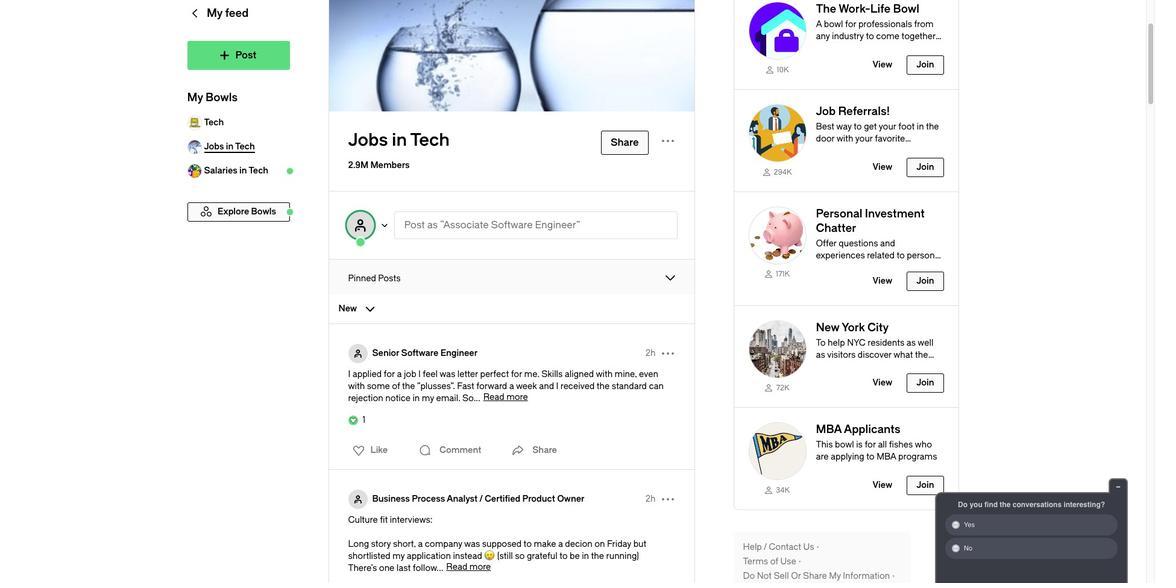 Task type: vqa. For each thing, say whether or not it's contained in the screenshot.
by in the filter companies showing 1 - 10 of 140 companies sorted by relevancy
no



Task type: locate. For each thing, give the bounding box(es) containing it.
work-
[[839, 2, 871, 16]]

supposed
[[482, 540, 522, 550]]

more down the week
[[507, 393, 528, 403]]

of
[[865, 55, 873, 66], [392, 382, 400, 392], [770, 557, 778, 567]]

tech link
[[187, 111, 290, 135]]

1 horizontal spatial more
[[507, 393, 528, 403]]

2 vertical spatial of
[[770, 557, 778, 567]]

1 horizontal spatial new
[[816, 321, 840, 334]]

and down experiences
[[848, 263, 863, 273]]

to inside personal investment chatter offer questions and experiences related to personal finance and investments
[[897, 251, 905, 261]]

0 vertical spatial was
[[440, 370, 456, 380]]

my left 'information'
[[829, 572, 841, 582]]

but
[[634, 540, 647, 550]]

my up last at the bottom left of page
[[393, 552, 405, 562]]

as up what
[[907, 338, 916, 348]]

0 horizontal spatial do
[[743, 572, 755, 582]]

email.
[[436, 394, 460, 404]]

the right received at the bottom of the page
[[597, 382, 610, 392]]

2 2h from the top
[[646, 494, 656, 505]]

1 vertical spatial share
[[803, 572, 827, 582]]

day-
[[881, 43, 899, 54]]

1 horizontal spatial with
[[596, 370, 613, 380]]

interesting?
[[1064, 501, 1105, 510]]

one
[[379, 564, 395, 574]]

1 vertical spatial of
[[392, 382, 400, 392]]

0 horizontal spatial new
[[339, 304, 357, 314]]

new
[[339, 304, 357, 314], [816, 321, 840, 334]]

2h up even
[[646, 349, 656, 359]]

day
[[911, 43, 925, 54]]

toogle identity image up the "pinned"
[[346, 211, 375, 240]]

mba
[[816, 423, 842, 437], [877, 452, 896, 463]]

... down application on the left
[[437, 564, 443, 574]]

to
[[816, 338, 826, 348]]

0 vertical spatial mba
[[816, 423, 842, 437]]

for up some
[[384, 370, 395, 380]]

0 horizontal spatial of
[[392, 382, 400, 392]]

most
[[847, 362, 867, 372]]

a right make
[[558, 540, 563, 550]]

2h for culture fit interviews: long story short, a company was supposed to make a decion on friday but shortlisted my application instead 🥲 (still so grateful to be in the running) there's one last follow
[[646, 494, 656, 505]]

1 vertical spatial read
[[446, 563, 468, 573]]

week
[[516, 382, 537, 392]]

2 horizontal spatial of
[[865, 55, 873, 66]]

0 vertical spatial of
[[865, 55, 873, 66]]

0 vertical spatial share
[[533, 446, 557, 456]]

as down to
[[816, 350, 825, 360]]

on
[[595, 540, 605, 550]]

1 vertical spatial tech
[[410, 130, 450, 150]]

i left applied on the bottom of page
[[348, 370, 351, 380]]

in right salaries
[[239, 166, 247, 176]]

posts
[[378, 274, 401, 284]]

in up members
[[392, 130, 407, 150]]

of inside help / contact us terms of use do not sell or share my information
[[770, 557, 778, 567]]

0 vertical spatial more
[[507, 393, 528, 403]]

application
[[407, 552, 451, 562]]

2 vertical spatial my
[[829, 572, 841, 582]]

1 vertical spatial software
[[401, 349, 439, 359]]

to right applying
[[867, 452, 875, 463]]

read more button for perfect
[[483, 393, 528, 403]]

1 vertical spatial more actions image
[[658, 490, 677, 510]]

image for bowl image
[[749, 2, 807, 60], [749, 104, 807, 162], [749, 207, 807, 264], [749, 321, 807, 378], [749, 423, 807, 481]]

information
[[843, 572, 890, 582]]

in inside "i applied for a job i feel was letter perfect for me.  skills aligned with mine, even with some of the "plusses".  fast forward a week and i received the standard can rejection notice in my email.  so"
[[413, 394, 420, 404]]

pinned
[[348, 274, 376, 284]]

0 vertical spatial more actions image
[[658, 344, 677, 364]]

terms of use link
[[743, 557, 804, 569]]

bowl inside mba applicants this bowl is for all fishes who are applying to mba programs
[[835, 440, 854, 451]]

letter
[[458, 370, 478, 380]]

mba up this
[[816, 423, 842, 437]]

software up the job
[[401, 349, 439, 359]]

0 vertical spatial as
[[427, 219, 438, 231]]

do left you
[[958, 501, 968, 510]]

new down the "pinned"
[[339, 304, 357, 314]]

more down 🥲
[[470, 563, 491, 573]]

1 horizontal spatial read
[[483, 393, 505, 403]]

yes
[[964, 522, 975, 529]]

1 horizontal spatial software
[[491, 219, 533, 231]]

with up rejection
[[348, 382, 365, 392]]

image for bowl image for the work-life bowl
[[749, 2, 807, 60]]

i right the job
[[419, 370, 421, 380]]

5 image for bowl image from the top
[[749, 423, 807, 481]]

1 image for bowl image from the top
[[749, 2, 807, 60]]

0 horizontal spatial as
[[427, 219, 438, 231]]

2.9m
[[348, 160, 369, 171]]

2 image for bowl image from the top
[[749, 104, 807, 162]]

mba down all
[[877, 452, 896, 463]]

2h for i applied for a job i feel was letter perfect for me.  skills aligned with mine, even with some of the "plusses".  fast forward a week and i received the standard can rejection notice in my email.  so
[[646, 349, 656, 359]]

city
[[902, 362, 916, 372]]

more actions image
[[658, 344, 677, 364], [658, 490, 677, 510]]

0 horizontal spatial my
[[393, 552, 405, 562]]

the up has
[[915, 350, 928, 360]]

0 vertical spatial my
[[207, 7, 223, 20]]

fishes
[[889, 440, 913, 451]]

... for letter
[[474, 394, 480, 404]]

1 vertical spatial as
[[907, 338, 916, 348]]

software
[[491, 219, 533, 231], [401, 349, 439, 359]]

investments
[[865, 263, 914, 273]]

and up related at the top right of the page
[[880, 239, 895, 249]]

for right is
[[865, 440, 876, 451]]

0 horizontal spatial i
[[348, 370, 351, 380]]

0 horizontal spatial ...
[[437, 564, 443, 574]]

for up industry
[[845, 19, 857, 30]]

life.
[[898, 55, 913, 66]]

1 vertical spatial 2h
[[646, 494, 656, 505]]

as right post
[[427, 219, 438, 231]]

more for perfect
[[507, 393, 528, 403]]

the down on
[[591, 552, 604, 562]]

0 horizontal spatial was
[[440, 370, 456, 380]]

1 horizontal spatial my
[[422, 394, 434, 404]]

my inside 'culture fit interviews: long story short, a company was supposed to make a decion on friday but shortlisted my application instead 🥲 (still so grateful to be in the running) there's one last follow'
[[393, 552, 405, 562]]

was inside 'culture fit interviews: long story short, a company was supposed to make a decion on friday but shortlisted my application instead 🥲 (still so grateful to be in the running) there's one last follow'
[[464, 540, 480, 550]]

3 image for bowl image from the top
[[749, 207, 807, 264]]

of left use
[[770, 557, 778, 567]]

bowl inside the work-life bowl a bowl for professionals from any industry to come together and discuss the day-to-day happenings of work-life.
[[824, 19, 843, 30]]

0 vertical spatial /
[[480, 494, 483, 505]]

image for bowl image up 171k link
[[749, 207, 807, 264]]

make
[[534, 540, 556, 550]]

0 vertical spatial read
[[483, 393, 505, 403]]

to up 'investments'
[[897, 251, 905, 261]]

read down 'instead' in the left bottom of the page
[[446, 563, 468, 573]]

0 vertical spatial 2h
[[646, 349, 656, 359]]

in inside 'culture fit interviews: long story short, a company was supposed to make a decion on friday but shortlisted my application instead 🥲 (still so grateful to be in the running) there's one last follow'
[[582, 552, 589, 562]]

toogle identity image
[[346, 211, 375, 240], [348, 490, 368, 510]]

do left not
[[743, 572, 755, 582]]

questions
[[839, 239, 878, 249]]

read more down the forward
[[483, 393, 528, 403]]

finance
[[816, 263, 846, 273]]

0 vertical spatial software
[[491, 219, 533, 231]]

to
[[866, 31, 874, 42], [897, 251, 905, 261], [935, 362, 943, 372], [867, 452, 875, 463], [524, 540, 532, 550], [560, 552, 568, 562]]

0 horizontal spatial more
[[470, 563, 491, 573]]

us
[[804, 543, 814, 553]]

read more button down the forward
[[483, 393, 528, 403]]

in inside salaries in tech link
[[239, 166, 247, 176]]

more for supposed
[[470, 563, 491, 573]]

image for bowl image up 10k link at right top
[[749, 2, 807, 60]]

share right 'or'
[[803, 572, 827, 582]]

0 vertical spatial 2h link
[[646, 348, 656, 360]]

1 2h link from the top
[[646, 348, 656, 360]]

1 vertical spatial ...
[[437, 564, 443, 574]]

to left 'come'
[[866, 31, 874, 42]]

the inside new york city to help nyc residents as well as visitors discover what the world's most popular city has to offer!
[[915, 350, 928, 360]]

2h link up even
[[646, 348, 656, 360]]

what
[[894, 350, 913, 360]]

4 image for bowl image from the top
[[749, 321, 807, 378]]

2h up "but" on the bottom of the page
[[646, 494, 656, 505]]

of left "work-"
[[865, 55, 873, 66]]

i
[[348, 370, 351, 380], [419, 370, 421, 380], [556, 382, 559, 392]]

salaries
[[204, 166, 237, 176]]

follow
[[413, 564, 437, 574]]

to-
[[899, 43, 911, 54]]

0 horizontal spatial share
[[533, 446, 557, 456]]

image for bowl image up the 294k link
[[749, 104, 807, 162]]

and inside the work-life bowl a bowl for professionals from any industry to come together and discuss the day-to-day happenings of work-life.
[[816, 43, 831, 54]]

analyst
[[447, 494, 478, 505]]

jobs in tech
[[348, 130, 450, 150]]

new inside new york city to help nyc residents as well as visitors discover what the world's most popular city has to offer!
[[816, 321, 840, 334]]

and down skills
[[539, 382, 554, 392]]

my left bowls
[[187, 91, 203, 104]]

in right notice
[[413, 394, 420, 404]]

0 vertical spatial do
[[958, 501, 968, 510]]

happenings
[[816, 55, 863, 66]]

image for bowl image up 34k link
[[749, 423, 807, 481]]

1 vertical spatial my
[[187, 91, 203, 104]]

1 horizontal spatial my
[[207, 7, 223, 20]]

to right has
[[935, 362, 943, 372]]

1 vertical spatial bowl
[[835, 440, 854, 451]]

2 horizontal spatial tech
[[410, 130, 450, 150]]

job referrals!
[[816, 105, 890, 118]]

friday
[[607, 540, 631, 550]]

my for my bowls
[[187, 91, 203, 104]]

/ right help
[[764, 543, 767, 553]]

image for bowl image for personal investment chatter
[[749, 207, 807, 264]]

no
[[964, 545, 973, 553]]

1 horizontal spatial was
[[464, 540, 480, 550]]

was up 'instead' in the left bottom of the page
[[464, 540, 480, 550]]

software left engineer"
[[491, 219, 533, 231]]

10k
[[777, 66, 789, 74]]

294k
[[774, 168, 792, 176]]

new inside new dropdown button
[[339, 304, 357, 314]]

1 vertical spatial 2h link
[[646, 494, 656, 506]]

toogle identity image up 'culture' in the bottom of the page
[[348, 490, 368, 510]]

0 vertical spatial read more button
[[483, 393, 528, 403]]

popular
[[870, 362, 900, 372]]

0 vertical spatial tech
[[204, 118, 224, 128]]

1 vertical spatial my
[[393, 552, 405, 562]]

1 vertical spatial was
[[464, 540, 480, 550]]

read
[[483, 393, 505, 403], [446, 563, 468, 573]]

0 horizontal spatial with
[[348, 382, 365, 392]]

1 vertical spatial do
[[743, 572, 755, 582]]

0 vertical spatial toogle identity image
[[346, 211, 375, 240]]

rections list menu
[[345, 441, 391, 461]]

my down "plusses".
[[422, 394, 434, 404]]

new up to
[[816, 321, 840, 334]]

0 horizontal spatial read
[[446, 563, 468, 573]]

0 horizontal spatial my
[[187, 91, 203, 104]]

discuss
[[833, 43, 864, 54]]

bowl right a
[[824, 19, 843, 30]]

members
[[371, 160, 410, 171]]

new for new
[[339, 304, 357, 314]]

mine,
[[615, 370, 637, 380]]

1 horizontal spatial ...
[[474, 394, 480, 404]]

or
[[791, 572, 801, 582]]

shortlisted
[[348, 552, 391, 562]]

the down the job
[[402, 382, 415, 392]]

0 horizontal spatial tech
[[204, 118, 224, 128]]

/ right analyst
[[480, 494, 483, 505]]

read more button for supposed
[[446, 563, 491, 573]]

can
[[649, 382, 664, 392]]

job
[[404, 370, 416, 380]]

my left feed
[[207, 7, 223, 20]]

0 horizontal spatial software
[[401, 349, 439, 359]]

jobs
[[348, 130, 388, 150]]

a left the job
[[397, 370, 402, 380]]

post as "associate software engineer"
[[404, 219, 580, 231]]

1 horizontal spatial as
[[816, 350, 825, 360]]

2 horizontal spatial my
[[829, 572, 841, 582]]

with left "mine,"
[[596, 370, 613, 380]]

together
[[902, 31, 936, 42]]

me.
[[524, 370, 540, 380]]

1 horizontal spatial tech
[[249, 166, 268, 176]]

rejection
[[348, 394, 383, 404]]

2h link for i applied for a job i feel was letter perfect for me.  skills aligned with mine, even with some of the "plusses".  fast forward a week and i received the standard can rejection notice in my email.  so
[[646, 348, 656, 360]]

i down skills
[[556, 382, 559, 392]]

software inside button
[[491, 219, 533, 231]]

1 more actions image from the top
[[658, 344, 677, 364]]

was up "plusses".
[[440, 370, 456, 380]]

and
[[816, 43, 831, 54], [880, 239, 895, 249], [848, 263, 863, 273], [539, 382, 554, 392]]

read for was
[[446, 563, 468, 573]]

read more down 'instead' in the left bottom of the page
[[446, 563, 491, 573]]

decion
[[565, 540, 593, 550]]

the inside the work-life bowl a bowl for professionals from any industry to come together and discuss the day-to-day happenings of work-life.
[[866, 43, 879, 54]]

0 horizontal spatial mba
[[816, 423, 842, 437]]

residents
[[868, 338, 905, 348]]

0 vertical spatial ...
[[474, 394, 480, 404]]

the
[[866, 43, 879, 54], [915, 350, 928, 360], [402, 382, 415, 392], [597, 382, 610, 392], [1000, 501, 1011, 510], [591, 552, 604, 562]]

2h
[[646, 349, 656, 359], [646, 494, 656, 505]]

as
[[427, 219, 438, 231], [907, 338, 916, 348], [816, 350, 825, 360]]

2 vertical spatial as
[[816, 350, 825, 360]]

more actions image for i applied for a job i feel was letter perfect for me.  skills aligned with mine, even with some of the "plusses".  fast forward a week and i received the standard can rejection notice in my email.  so
[[658, 344, 677, 364]]

programs
[[899, 452, 937, 463]]

the left the day-
[[866, 43, 879, 54]]

read down the forward
[[483, 393, 505, 403]]

0 vertical spatial bowl
[[824, 19, 843, 30]]

of up notice
[[392, 382, 400, 392]]

owner
[[557, 494, 585, 505]]

2 more actions image from the top
[[658, 490, 677, 510]]

tech for salaries in tech
[[249, 166, 268, 176]]

"associate
[[440, 219, 489, 231]]

1 horizontal spatial share
[[803, 572, 827, 582]]

world's
[[816, 362, 845, 372]]

2 2h link from the top
[[646, 494, 656, 506]]

1 vertical spatial read more button
[[446, 563, 491, 573]]

more actions image for culture fit interviews: long story short, a company was supposed to make a decion on friday but shortlisted my application instead 🥲 (still so grateful to be in the running) there's one last follow
[[658, 490, 677, 510]]

bowl up applying
[[835, 440, 854, 451]]

1 vertical spatial new
[[816, 321, 840, 334]]

tech for jobs in tech
[[410, 130, 450, 150]]

image for bowl image up the 72k link in the bottom right of the page
[[749, 321, 807, 378]]

from
[[914, 19, 934, 30]]

my for my feed
[[207, 7, 223, 20]]

1 vertical spatial more
[[470, 563, 491, 573]]

professionals
[[859, 19, 912, 30]]

share up product
[[533, 446, 557, 456]]

0 vertical spatial my
[[422, 394, 434, 404]]

nyc
[[847, 338, 866, 348]]

1 horizontal spatial of
[[770, 557, 778, 567]]

72k
[[776, 384, 790, 393]]

well
[[918, 338, 934, 348]]

read more button down 'instead' in the left bottom of the page
[[446, 563, 491, 573]]

share
[[533, 446, 557, 456], [803, 572, 827, 582]]

0 vertical spatial with
[[596, 370, 613, 380]]

0 vertical spatial new
[[339, 304, 357, 314]]

2 vertical spatial tech
[[249, 166, 268, 176]]

short,
[[393, 540, 416, 550]]

in right be
[[582, 552, 589, 562]]

0 horizontal spatial /
[[480, 494, 483, 505]]

1 2h from the top
[[646, 349, 656, 359]]

0 vertical spatial read more
[[483, 393, 528, 403]]

2h link up "but" on the bottom of the page
[[646, 494, 656, 506]]

and down "any"
[[816, 43, 831, 54]]

1 vertical spatial /
[[764, 543, 767, 553]]

to inside the work-life bowl a bowl for professionals from any industry to come together and discuss the day-to-day happenings of work-life.
[[866, 31, 874, 42]]

last
[[397, 564, 411, 574]]

1 horizontal spatial /
[[764, 543, 767, 553]]

1 vertical spatial read more
[[446, 563, 491, 573]]

to left be
[[560, 552, 568, 562]]

1 vertical spatial mba
[[877, 452, 896, 463]]

a
[[397, 370, 402, 380], [509, 382, 514, 392], [418, 540, 423, 550], [558, 540, 563, 550]]

... down fast
[[474, 394, 480, 404]]

fast
[[457, 382, 474, 392]]



Task type: describe. For each thing, give the bounding box(es) containing it.
read for letter
[[483, 393, 505, 403]]

be
[[570, 552, 580, 562]]

2 horizontal spatial as
[[907, 338, 916, 348]]

senior software engineer
[[372, 349, 478, 359]]

/ inside help / contact us terms of use do not sell or share my information
[[764, 543, 767, 553]]

do inside help / contact us terms of use do not sell or share my information
[[743, 572, 755, 582]]

sell
[[774, 572, 789, 582]]

"plusses".
[[417, 382, 455, 392]]

not
[[757, 572, 772, 582]]

help
[[743, 543, 762, 553]]

personal investment chatter offer questions and experiences related to personal finance and investments
[[816, 207, 942, 273]]

salaries in tech link
[[187, 159, 290, 183]]

share button
[[509, 439, 557, 463]]

software inside "button"
[[401, 349, 439, 359]]

like
[[371, 446, 388, 456]]

1 horizontal spatial do
[[958, 501, 968, 510]]

the inside 'culture fit interviews: long story short, a company was supposed to make a decion on friday but shortlisted my application instead 🥲 (still so grateful to be in the running) there's one last follow'
[[591, 552, 604, 562]]

business
[[372, 494, 410, 505]]

new for new york city to help nyc residents as well as visitors discover what the world's most popular city has to offer!
[[816, 321, 840, 334]]

/ inside button
[[480, 494, 483, 505]]

running)
[[606, 552, 639, 562]]

image for bowl image for mba applicants
[[749, 423, 807, 481]]

terms
[[743, 557, 768, 567]]

applied
[[353, 370, 382, 380]]

business process analyst / certified product owner button
[[372, 494, 585, 506]]

post
[[404, 219, 425, 231]]

experiences
[[816, 251, 865, 261]]

my feed link
[[187, 0, 290, 41]]

the right find
[[1000, 501, 1011, 510]]

comment button
[[416, 439, 484, 463]]

life
[[871, 2, 891, 16]]

of inside "i applied for a job i feel was letter perfect for me.  skills aligned with mine, even with some of the "plusses".  fast forward a week and i received the standard can rejection notice in my email.  so"
[[392, 382, 400, 392]]

notice
[[385, 394, 411, 404]]

some
[[367, 382, 390, 392]]

help / contact us terms of use do not sell or share my information
[[743, 543, 890, 582]]

2 horizontal spatial i
[[556, 382, 559, 392]]

engineer
[[441, 349, 478, 359]]

and inside "i applied for a job i feel was letter perfect for me.  skills aligned with mine, even with some of the "plusses".  fast forward a week and i received the standard can rejection notice in my email.  so"
[[539, 382, 554, 392]]

applying
[[831, 452, 865, 463]]

comment
[[440, 446, 481, 456]]

pinned posts
[[348, 274, 401, 284]]

conversations
[[1013, 501, 1062, 510]]

personal
[[907, 251, 942, 261]]

to inside mba applicants this bowl is for all fishes who are applying to mba programs
[[867, 452, 875, 463]]

to inside new york city to help nyc residents as well as visitors discover what the world's most popular city has to offer!
[[935, 362, 943, 372]]

senior
[[372, 349, 399, 359]]

for left me.
[[511, 370, 522, 380]]

so
[[515, 552, 525, 562]]

of inside the work-life bowl a bowl for professionals from any industry to come together and discuss the day-to-day happenings of work-life.
[[865, 55, 873, 66]]

read more for perfect
[[483, 393, 528, 403]]

business process analyst / certified product owner
[[372, 494, 585, 505]]

forward
[[476, 382, 507, 392]]

do you find the conversations interesting?
[[958, 501, 1105, 510]]

1 horizontal spatial i
[[419, 370, 421, 380]]

more actions image
[[658, 131, 677, 151]]

34k link
[[749, 486, 807, 496]]

story
[[371, 540, 391, 550]]

my bowls
[[187, 91, 238, 104]]

offer
[[816, 239, 837, 249]]

referrals!
[[838, 105, 890, 118]]

my inside "i applied for a job i feel was letter perfect for me.  skills aligned with mine, even with some of the "plusses".  fast forward a week and i received the standard can rejection notice in my email.  so"
[[422, 394, 434, 404]]

a up application on the left
[[418, 540, 423, 550]]

(still
[[497, 552, 513, 562]]

was inside "i applied for a job i feel was letter perfect for me.  skills aligned with mine, even with some of the "plusses".  fast forward a week and i received the standard can rejection notice in my email.  so"
[[440, 370, 456, 380]]

1 vertical spatial toogle identity image
[[348, 490, 368, 510]]

has
[[918, 362, 932, 372]]

culture
[[348, 516, 378, 526]]

standard
[[612, 382, 647, 392]]

applicants
[[844, 423, 901, 437]]

find
[[985, 501, 998, 510]]

industry
[[832, 31, 864, 42]]

culture fit interviews: long story short, a company was supposed to make a decion on friday but shortlisted my application instead 🥲 (still so grateful to be in the running) there's one last follow
[[348, 516, 647, 574]]

171k
[[776, 270, 790, 279]]

a left the week
[[509, 382, 514, 392]]

2h link for culture fit interviews: long story short, a company was supposed to make a decion on friday but shortlisted my application instead 🥲 (still so grateful to be in the running) there's one last follow
[[646, 494, 656, 506]]

i applied for a job i feel was letter perfect for me.  skills aligned with mine, even with some of the "plusses".  fast forward a week and i received the standard can rejection notice in my email.  so
[[348, 370, 664, 404]]

a
[[816, 19, 822, 30]]

the work-life bowl a bowl for professionals from any industry to come together and discuss the day-to-day happenings of work-life.
[[816, 2, 936, 66]]

even
[[639, 370, 658, 380]]

to up so
[[524, 540, 532, 550]]

offer!
[[816, 374, 838, 384]]

visitors
[[827, 350, 856, 360]]

share inside help / contact us terms of use do not sell or share my information
[[803, 572, 827, 582]]

all
[[878, 440, 887, 451]]

toogle identity image
[[348, 344, 368, 364]]

help / contact us link
[[743, 542, 822, 554]]

as inside button
[[427, 219, 438, 231]]

for inside mba applicants this bowl is for all fishes who are applying to mba programs
[[865, 440, 876, 451]]

share inside popup button
[[533, 446, 557, 456]]

fit
[[380, 516, 388, 526]]

my inside help / contact us terms of use do not sell or share my information
[[829, 572, 841, 582]]

... for was
[[437, 564, 443, 574]]

72k link
[[749, 383, 807, 393]]

read more for supposed
[[446, 563, 491, 573]]

contact
[[769, 543, 801, 553]]

2.9m members
[[348, 160, 410, 171]]

feel
[[423, 370, 438, 380]]

any
[[816, 31, 830, 42]]

personal
[[816, 207, 863, 220]]

long
[[348, 540, 369, 550]]

294k link
[[749, 167, 807, 177]]

image for bowl image for job referrals!
[[749, 104, 807, 162]]

skills
[[542, 370, 563, 380]]

bowls
[[206, 91, 238, 104]]

so
[[463, 394, 474, 404]]

aligned
[[565, 370, 594, 380]]

certified
[[485, 494, 521, 505]]

1 horizontal spatial mba
[[877, 452, 896, 463]]

for inside the work-life bowl a bowl for professionals from any industry to come together and discuss the day-to-day happenings of work-life.
[[845, 19, 857, 30]]

come
[[876, 31, 900, 42]]

image for bowl image for new york city
[[749, 321, 807, 378]]

related
[[867, 251, 895, 261]]

1 vertical spatial with
[[348, 382, 365, 392]]

new york city to help nyc residents as well as visitors discover what the world's most popular city has to offer!
[[816, 321, 943, 384]]

171k link
[[749, 269, 807, 279]]



